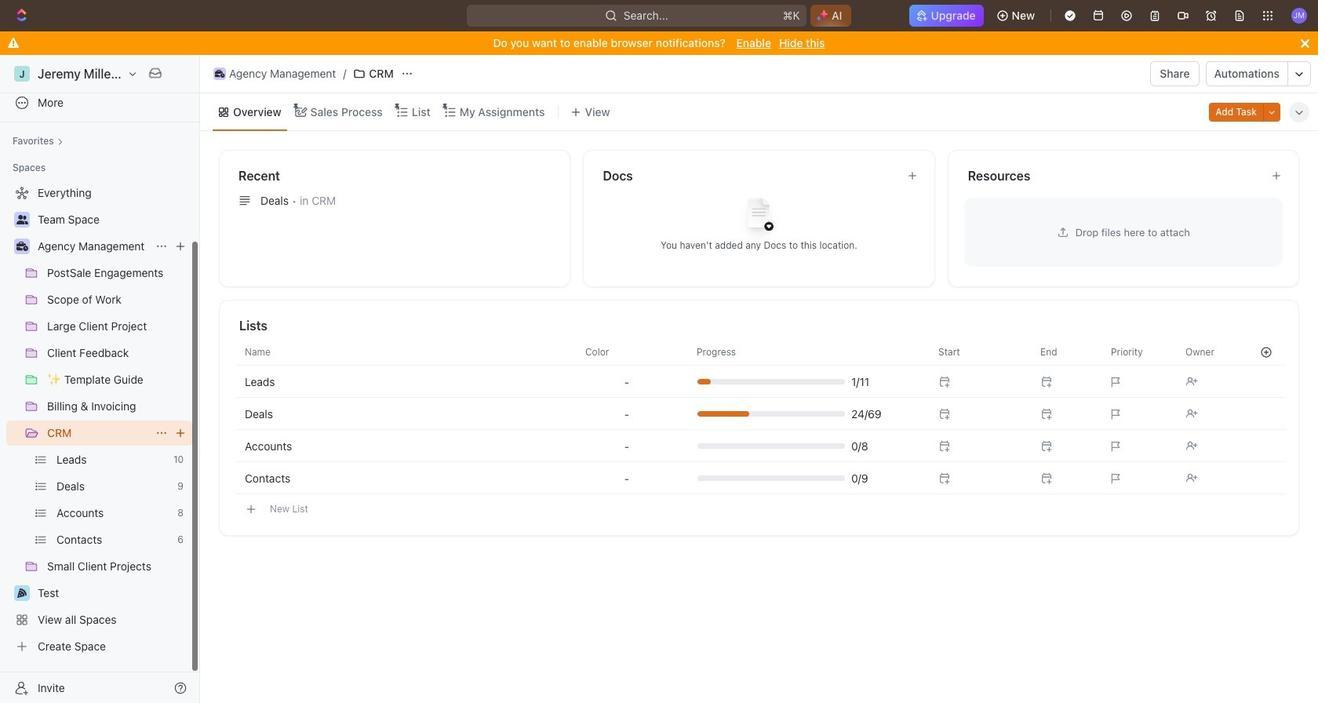 Task type: vqa. For each thing, say whether or not it's contained in the screenshot.
5 to the right
no



Task type: describe. For each thing, give the bounding box(es) containing it.
pizza slice image
[[17, 589, 27, 598]]

dropdown menu image
[[625, 408, 630, 420]]

business time image
[[215, 70, 225, 78]]

2 dropdown menu image from the top
[[625, 440, 630, 453]]

business time image
[[16, 242, 28, 251]]



Task type: locate. For each thing, give the bounding box(es) containing it.
1 vertical spatial dropdown menu image
[[625, 440, 630, 453]]

jeremy miller's workspace, , element
[[14, 66, 30, 82]]

user group image
[[16, 215, 28, 225]]

no most used docs image
[[728, 186, 791, 248]]

sidebar navigation
[[0, 55, 203, 703]]

1 dropdown menu image from the top
[[625, 376, 630, 388]]

2 vertical spatial dropdown menu image
[[625, 472, 630, 485]]

dropdown menu image
[[625, 376, 630, 388], [625, 440, 630, 453], [625, 472, 630, 485]]

tree inside sidebar 'navigation'
[[6, 181, 193, 659]]

3 dropdown menu image from the top
[[625, 472, 630, 485]]

0 vertical spatial dropdown menu image
[[625, 376, 630, 388]]

tree
[[6, 181, 193, 659]]



